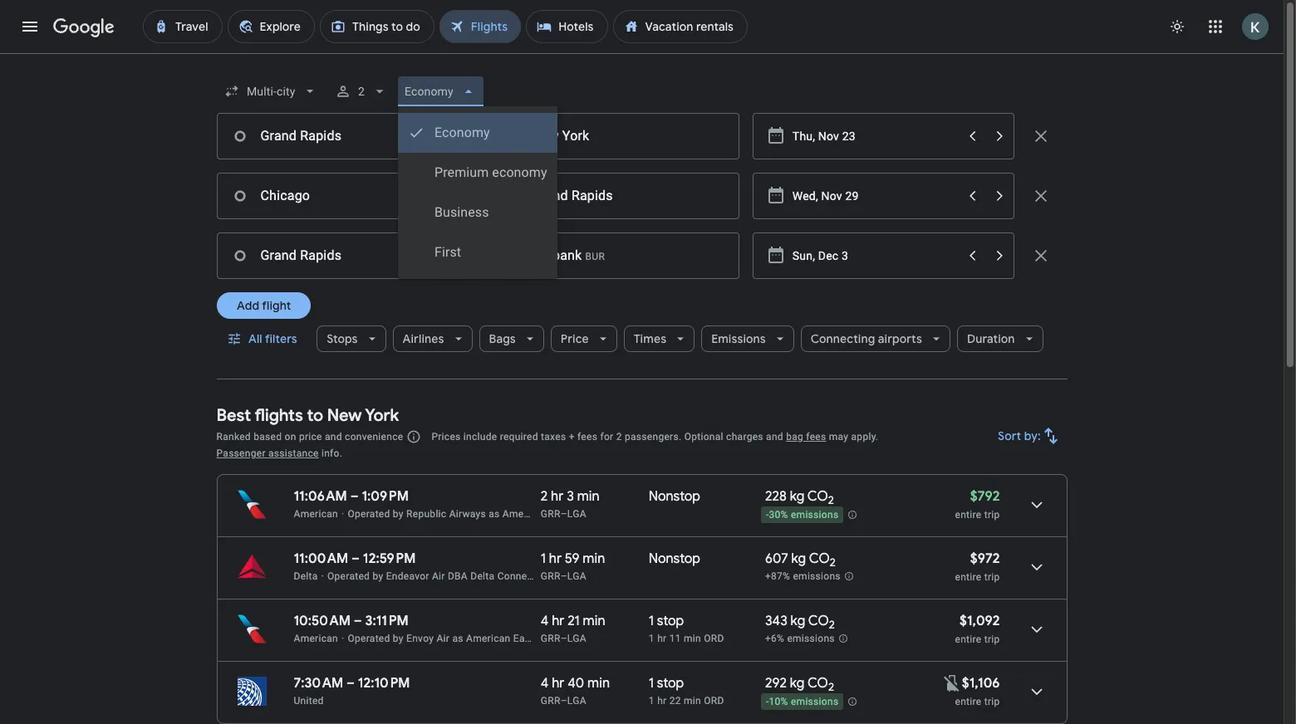 Task type: vqa. For each thing, say whether or not it's contained in the screenshot.
Beauty
no



Task type: describe. For each thing, give the bounding box(es) containing it.
prices
[[432, 431, 461, 443]]

none search field containing add flight
[[217, 71, 1068, 380]]

hr for 4 hr 40 min
[[552, 676, 565, 692]]

- for 292
[[766, 697, 769, 708]]

to
[[307, 406, 323, 426]]

$1,092 entire trip
[[956, 613, 1000, 646]]

$792 entire trip
[[956, 489, 1000, 521]]

new
[[327, 406, 362, 426]]

airlines
[[403, 332, 444, 347]]

10:50 am – 3:11 pm
[[294, 613, 409, 630]]

stops button
[[317, 319, 386, 359]]

trip for $792
[[985, 510, 1000, 521]]

-10% emissions
[[766, 697, 839, 708]]

11:06 am – 1:09 pm
[[294, 489, 409, 505]]

Departure text field
[[793, 234, 958, 278]]

best flights to new york
[[217, 406, 399, 426]]

bags
[[489, 332, 516, 347]]

607 kg co 2
[[766, 551, 836, 570]]

add
[[237, 298, 259, 313]]

include
[[464, 431, 497, 443]]

nonstop for 1 hr 59 min
[[649, 551, 701, 568]]

best
[[217, 406, 251, 426]]

min for 2 hr 3 min
[[577, 489, 600, 505]]

3:11 pm
[[365, 613, 409, 630]]

connecting airports button
[[801, 319, 951, 359]]

united
[[294, 696, 324, 707]]

all filters
[[248, 332, 297, 347]]

duration button
[[958, 319, 1044, 359]]

792 US dollars text field
[[971, 489, 1000, 505]]

ord for 343
[[704, 633, 725, 645]]

grr for 1 hr 59 min
[[541, 571, 561, 583]]

all
[[248, 332, 262, 347]]

lga for 59
[[568, 571, 587, 583]]

co for 228
[[808, 489, 829, 505]]

departure text field for remove flight from chicago to grand rapids on wed, nov 29 icon
[[793, 174, 958, 219]]

1 left 11
[[649, 633, 655, 645]]

+
[[569, 431, 575, 443]]

layover (1 of 1) is a 1 hr 11 min layover at o'hare international airport in chicago. element
[[649, 633, 757, 646]]

Arrival time: 3:11 PM. text field
[[365, 613, 409, 630]]

– inside the '4 hr 21 min grr – lga'
[[561, 633, 568, 645]]

bag fees button
[[787, 431, 827, 443]]

sort by: button
[[992, 416, 1068, 456]]

1 stop 1 hr 22 min ord
[[649, 676, 725, 707]]

– left the 3:11 pm
[[354, 613, 362, 630]]

lga for 21
[[568, 633, 587, 645]]

bags button
[[479, 319, 544, 359]]

$792
[[971, 489, 1000, 505]]

add flight button
[[217, 293, 311, 319]]

min inside 1 stop 1 hr 22 min ord
[[684, 696, 702, 707]]

7:30 am
[[294, 676, 343, 692]]

york
[[365, 406, 399, 426]]

optional
[[685, 431, 724, 443]]

loading results progress bar
[[0, 53, 1284, 57]]

– inside 2 hr 3 min grr – lga
[[561, 509, 568, 520]]

12:10 pm
[[358, 676, 410, 692]]

1 for 1 stop 1 hr 11 min ord
[[649, 613, 654, 630]]

343
[[766, 613, 788, 630]]

1 stop flight. element for 4 hr 40 min
[[649, 676, 684, 695]]

lga for 40
[[568, 696, 587, 707]]

30%
[[769, 510, 789, 521]]

by for 1:09 pm
[[393, 509, 404, 520]]

connecting airports
[[811, 332, 923, 347]]

emissions down 343 kg co 2
[[788, 634, 835, 645]]

2 option from the top
[[398, 153, 557, 193]]

2 hr 3 min grr – lga
[[541, 489, 600, 520]]

times button
[[624, 319, 695, 359]]

layover (1 of 1) is a 1 hr 22 min layover at o'hare international airport in chicago. element
[[649, 695, 757, 708]]

emissions
[[712, 332, 766, 347]]

-30% emissions
[[766, 510, 839, 521]]

filters
[[265, 332, 297, 347]]

air for as
[[437, 633, 450, 645]]

passenger
[[217, 448, 266, 460]]

duration
[[968, 332, 1016, 347]]

price button
[[551, 319, 617, 359]]

min for 1 hr 59 min
[[583, 551, 605, 568]]

total duration 4 hr 21 min. element
[[541, 613, 649, 633]]

hr for 4 hr 21 min
[[552, 613, 565, 630]]

flight
[[262, 298, 291, 313]]

hr inside 1 stop 1 hr 22 min ord
[[658, 696, 667, 707]]

price
[[561, 332, 589, 347]]

1 stop 1 hr 11 min ord
[[649, 613, 725, 645]]

ranked
[[217, 431, 251, 443]]

min inside 1 stop 1 hr 11 min ord
[[684, 633, 702, 645]]

by for 3:11 pm
[[393, 633, 404, 645]]

1 delta from the left
[[294, 571, 318, 583]]

operated for 1:09 pm
[[348, 509, 390, 520]]

total duration 4 hr 40 min. element
[[541, 676, 649, 695]]

flight details. leaves gerald r. ford international airport at 10:50 am on thursday, november 23 and arrives at laguardia airport at 3:11 pm on thursday, november 23. image
[[1017, 610, 1057, 650]]

by:
[[1024, 429, 1041, 444]]

american right 'envoy'
[[466, 633, 511, 645]]

total duration 1 hr 59 min. element
[[541, 551, 649, 570]]

min for 4 hr 40 min
[[588, 676, 610, 692]]

eagle for 4
[[514, 633, 539, 645]]

4 entire from the top
[[956, 697, 982, 708]]

12:59 pm
[[363, 551, 416, 568]]

hr for 2 hr 3 min
[[551, 489, 564, 505]]

hr inside 1 stop 1 hr 11 min ord
[[658, 633, 667, 645]]

– left 1:09 pm text box
[[350, 489, 359, 505]]

select your preferred seating class. list box
[[398, 106, 557, 279]]

remove flight from chicago to grand rapids on wed, nov 29 image
[[1031, 186, 1051, 206]]

2 inside 2 hr 3 min grr – lga
[[541, 489, 548, 505]]

4 option from the top
[[398, 233, 557, 273]]

convenience
[[345, 431, 403, 443]]

292
[[766, 676, 787, 692]]

grr for 4 hr 40 min
[[541, 696, 561, 707]]

departure text field for remove flight from grand rapids to new york on thu, nov 23 image
[[793, 114, 958, 159]]

american right airways
[[503, 509, 547, 520]]

Arrival time: 12:59 PM. text field
[[363, 551, 416, 568]]

entire for $972
[[956, 572, 982, 584]]

leaves gerald r. ford international airport at 10:50 am on thursday, november 23 and arrives at laguardia airport at 3:11 pm on thursday, november 23. element
[[294, 613, 409, 630]]

trip for $1,092
[[985, 634, 1000, 646]]

kg for 343
[[791, 613, 806, 630]]

emissions button
[[702, 319, 794, 359]]

21
[[568, 613, 580, 630]]

Departure time: 7:30 AM. text field
[[294, 676, 343, 692]]

prices include required taxes + fees for 2 passengers. optional charges and bag fees may apply. passenger assistance
[[217, 431, 879, 460]]

sort by:
[[998, 429, 1041, 444]]

dba
[[448, 571, 468, 583]]

flight details. leaves gerald r. ford international airport at 7:30 am on thursday, november 23 and arrives at laguardia airport at 12:10 pm on thursday, november 23. image
[[1017, 673, 1057, 712]]

ranked based on price and convenience
[[217, 431, 403, 443]]

1 hr 59 min grr – lga
[[541, 551, 605, 583]]

price
[[299, 431, 322, 443]]

4 for 4 hr 40 min
[[541, 676, 549, 692]]

learn more about ranking image
[[407, 430, 422, 445]]

1 left 22
[[649, 696, 655, 707]]

lga for 3
[[568, 509, 587, 520]]

– inside "4 hr 40 min grr – lga"
[[561, 696, 568, 707]]

228
[[766, 489, 787, 505]]

swap origin and destination. image
[[468, 126, 488, 146]]

assistance
[[269, 448, 319, 460]]

4 hr 40 min grr – lga
[[541, 676, 610, 707]]

2 inside 607 kg co 2
[[830, 556, 836, 570]]

kg for 228
[[790, 489, 805, 505]]

airlines button
[[393, 319, 473, 359]]

leaves gerald r. ford international airport at 11:06 am on thursday, november 23 and arrives at laguardia airport at 1:09 pm on thursday, november 23. element
[[294, 489, 409, 505]]

based
[[254, 431, 282, 443]]

taxes
[[541, 431, 566, 443]]

emissions down '292 kg co 2'
[[791, 697, 839, 708]]

trip for $972
[[985, 572, 1000, 584]]

airports
[[879, 332, 923, 347]]

1:09 pm
[[362, 489, 409, 505]]



Task type: locate. For each thing, give the bounding box(es) containing it.
entire for $792
[[956, 510, 982, 521]]

0 vertical spatial nonstop
[[649, 489, 701, 505]]

trip down 972 us dollars text box
[[985, 572, 1000, 584]]

operated by envoy air as american eagle
[[348, 633, 539, 645]]

1 trip from the top
[[985, 510, 1000, 521]]

3 lga from the top
[[568, 633, 587, 645]]

as
[[489, 509, 500, 520], [453, 633, 464, 645]]

2 nonstop flight. element from the top
[[649, 551, 701, 570]]

2 ord from the top
[[704, 696, 725, 707]]

3 option from the top
[[398, 193, 557, 233]]

leaves gerald r. ford international airport at 11:00 am on thursday, november 23 and arrives at laguardia airport at 12:59 pm on thursday, november 23. element
[[294, 551, 416, 568]]

trip inside $1,092 entire trip
[[985, 634, 1000, 646]]

entire trip
[[956, 697, 1000, 708]]

2 inside 228 kg co 2
[[829, 494, 835, 508]]

co inside 228 kg co 2
[[808, 489, 829, 505]]

stops
[[327, 332, 358, 347]]

– down 3
[[561, 509, 568, 520]]

343 kg co 2
[[766, 613, 835, 633]]

and inside prices include required taxes + fees for 2 passengers. optional charges and bag fees may apply. passenger assistance
[[767, 431, 784, 443]]

-
[[766, 510, 769, 521], [766, 697, 769, 708]]

all filters button
[[217, 319, 310, 359]]

2 fees from the left
[[807, 431, 827, 443]]

and left bag
[[767, 431, 784, 443]]

– inside 7:30 am – 12:10 pm united
[[347, 676, 355, 692]]

co up -30% emissions
[[808, 489, 829, 505]]

air right 'envoy'
[[437, 633, 450, 645]]

this price for this flight doesn't include overhead bin access. if you need a carry-on bag, use the bags filter to update prices. image
[[942, 674, 962, 694]]

min inside 2 hr 3 min grr – lga
[[577, 489, 600, 505]]

entire inside $792 entire trip
[[956, 510, 982, 521]]

1 vertical spatial ord
[[704, 696, 725, 707]]

main menu image
[[20, 17, 40, 37]]

grr for 4 hr 21 min
[[541, 633, 561, 645]]

stop inside 1 stop 1 hr 11 min ord
[[657, 613, 684, 630]]

+87% emissions
[[766, 571, 841, 583]]

2 stop from the top
[[657, 676, 684, 692]]

1 stop flight. element up 22
[[649, 676, 684, 695]]

7:30 am – 12:10 pm united
[[294, 676, 410, 707]]

4 for 4 hr 21 min
[[541, 613, 549, 630]]

co up +87% emissions
[[809, 551, 830, 568]]

Arrival time: 1:09 PM. text field
[[362, 489, 409, 505]]

0 vertical spatial ord
[[704, 633, 725, 645]]

1 stop from the top
[[657, 613, 684, 630]]

4 hr 21 min grr – lga
[[541, 613, 606, 645]]

4 left 21
[[541, 613, 549, 630]]

and right price
[[325, 431, 342, 443]]

0 vertical spatial -
[[766, 510, 769, 521]]

co up the -10% emissions
[[808, 676, 829, 692]]

may
[[829, 431, 849, 443]]

ord inside 1 stop 1 hr 11 min ord
[[704, 633, 725, 645]]

hr inside 2 hr 3 min grr – lga
[[551, 489, 564, 505]]

4
[[541, 613, 549, 630], [541, 676, 549, 692]]

trip down $1,106
[[985, 697, 1000, 708]]

lga inside "4 hr 40 min grr – lga"
[[568, 696, 587, 707]]

connecting
[[811, 332, 876, 347]]

0 vertical spatial nonstop flight. element
[[649, 489, 701, 508]]

hr left 3
[[551, 489, 564, 505]]

1 vertical spatial -
[[766, 697, 769, 708]]

eagle for 2
[[550, 509, 576, 520]]

3 trip from the top
[[985, 634, 1000, 646]]

delta right dba
[[471, 571, 495, 583]]

add flight
[[237, 298, 291, 313]]

2 and from the left
[[767, 431, 784, 443]]

for
[[601, 431, 614, 443]]

emissions down 607 kg co 2
[[793, 571, 841, 583]]

2 vertical spatial operated
[[348, 633, 390, 645]]

Arrival time: 12:10 PM. text field
[[358, 676, 410, 692]]

59
[[565, 551, 580, 568]]

2 inside 343 kg co 2
[[829, 619, 835, 633]]

hr left 22
[[658, 696, 667, 707]]

total duration 2 hr 3 min. element
[[541, 489, 649, 508]]

trip down $792 at the right of page
[[985, 510, 1000, 521]]

air
[[432, 571, 445, 583], [437, 633, 450, 645]]

min right 11
[[684, 633, 702, 645]]

– left 12:59 pm
[[352, 551, 360, 568]]

None text field
[[217, 173, 475, 219], [481, 173, 740, 219], [481, 233, 740, 279], [217, 173, 475, 219], [481, 173, 740, 219], [481, 233, 740, 279]]

min inside the '4 hr 21 min grr – lga'
[[583, 613, 606, 630]]

+6% emissions
[[766, 634, 835, 645]]

kg inside '292 kg co 2'
[[790, 676, 805, 692]]

1 vertical spatial 1 stop flight. element
[[649, 676, 684, 695]]

entire down $792 at the right of page
[[956, 510, 982, 521]]

operated down leaves gerald r. ford international airport at 10:50 am on thursday, november 23 and arrives at laguardia airport at 3:11 pm on thursday, november 23. element on the left bottom of the page
[[348, 633, 390, 645]]

– down total duration 4 hr 21 min. element
[[561, 633, 568, 645]]

kg up +87% emissions
[[792, 551, 807, 568]]

by down arrival time: 12:59 pm. text box
[[373, 571, 384, 583]]

min for 4 hr 21 min
[[583, 613, 606, 630]]

1 departure text field from the top
[[793, 114, 958, 159]]

emissions down 228 kg co 2
[[791, 510, 839, 521]]

607
[[766, 551, 789, 568]]

entire inside $972 entire trip
[[956, 572, 982, 584]]

flight details. leaves gerald r. ford international airport at 11:00 am on thursday, november 23 and arrives at laguardia airport at 12:59 pm on thursday, november 23. image
[[1017, 548, 1057, 588]]

1 ord from the top
[[704, 633, 725, 645]]

4 trip from the top
[[985, 697, 1000, 708]]

2 grr from the top
[[541, 571, 561, 583]]

None text field
[[217, 113, 475, 160], [481, 113, 740, 160], [217, 233, 475, 279], [217, 113, 475, 160], [481, 113, 740, 160], [217, 233, 475, 279]]

operated for 3:11 pm
[[348, 633, 390, 645]]

air for dba
[[432, 571, 445, 583]]

by down the 3:11 pm
[[393, 633, 404, 645]]

by
[[393, 509, 404, 520], [373, 571, 384, 583], [393, 633, 404, 645]]

flights
[[255, 406, 303, 426]]

0 horizontal spatial fees
[[578, 431, 598, 443]]

0 horizontal spatial delta
[[294, 571, 318, 583]]

4 inside "4 hr 40 min grr – lga"
[[541, 676, 549, 692]]

0 vertical spatial air
[[432, 571, 445, 583]]

11:00 am
[[294, 551, 349, 568]]

co for 607
[[809, 551, 830, 568]]

co inside '292 kg co 2'
[[808, 676, 829, 692]]

fees
[[578, 431, 598, 443], [807, 431, 827, 443]]

option
[[398, 113, 557, 153], [398, 153, 557, 193], [398, 193, 557, 233], [398, 233, 557, 273]]

grr for 2 hr 3 min
[[541, 509, 561, 520]]

1 for 1 stop 1 hr 22 min ord
[[649, 676, 654, 692]]

nonstop flight. element down passengers.
[[649, 489, 701, 508]]

min right 22
[[684, 696, 702, 707]]

operated down 1:09 pm
[[348, 509, 390, 520]]

1 vertical spatial stop
[[657, 676, 684, 692]]

4 lga from the top
[[568, 696, 587, 707]]

1 vertical spatial as
[[453, 633, 464, 645]]

emissions
[[791, 510, 839, 521], [793, 571, 841, 583], [788, 634, 835, 645], [791, 697, 839, 708]]

+6%
[[766, 634, 785, 645]]

ord right 22
[[704, 696, 725, 707]]

1 vertical spatial by
[[373, 571, 384, 583]]

1 nonstop flight. element from the top
[[649, 489, 701, 508]]

40
[[568, 676, 585, 692]]

1
[[541, 551, 546, 568], [649, 613, 654, 630], [649, 633, 655, 645], [649, 676, 654, 692], [649, 696, 655, 707]]

leaves gerald r. ford international airport at 7:30 am on thursday, november 23 and arrives at laguardia airport at 12:10 pm on thursday, november 23. element
[[294, 676, 410, 692]]

connection
[[498, 571, 551, 583]]

min right 3
[[577, 489, 600, 505]]

fees right +
[[578, 431, 598, 443]]

Departure text field
[[793, 114, 958, 159], [793, 174, 958, 219]]

lga down 21
[[568, 633, 587, 645]]

grr inside 2 hr 3 min grr – lga
[[541, 509, 561, 520]]

lga down 3
[[568, 509, 587, 520]]

1 vertical spatial departure text field
[[793, 174, 958, 219]]

3 grr from the top
[[541, 633, 561, 645]]

1 4 from the top
[[541, 613, 549, 630]]

nonstop up 1 stop 1 hr 11 min ord
[[649, 551, 701, 568]]

flight details. leaves gerald r. ford international airport at 11:06 am on thursday, november 23 and arrives at laguardia airport at 1:09 pm on thursday, november 23. image
[[1017, 485, 1057, 525]]

air left dba
[[432, 571, 445, 583]]

hr left 21
[[552, 613, 565, 630]]

2 inside popup button
[[358, 85, 365, 98]]

co up the +6% emissions
[[809, 613, 829, 630]]

as for 4 hr 21 min
[[453, 633, 464, 645]]

$1,106
[[962, 676, 1000, 692]]

10:50 am
[[294, 613, 351, 630]]

10%
[[769, 697, 789, 708]]

1 stop flight. element up 11
[[649, 613, 684, 633]]

co inside 607 kg co 2
[[809, 551, 830, 568]]

grr
[[541, 509, 561, 520], [541, 571, 561, 583], [541, 633, 561, 645], [541, 696, 561, 707]]

min right 59
[[583, 551, 605, 568]]

1 option from the top
[[398, 113, 557, 153]]

1 stop flight. element
[[649, 613, 684, 633], [649, 676, 684, 695]]

stop for 4 hr 40 min
[[657, 676, 684, 692]]

min inside "4 hr 40 min grr – lga"
[[588, 676, 610, 692]]

0 vertical spatial operated
[[348, 509, 390, 520]]

hr for 1 hr 59 min
[[549, 551, 562, 568]]

co for 343
[[809, 613, 829, 630]]

2 delta from the left
[[471, 571, 495, 583]]

entire for $1,092
[[956, 634, 982, 646]]

0 horizontal spatial and
[[325, 431, 342, 443]]

Departure time: 11:00 AM. text field
[[294, 551, 349, 568]]

american
[[294, 509, 338, 520], [503, 509, 547, 520], [294, 633, 338, 645], [466, 633, 511, 645]]

remove flight from grand rapids to burbank on sun, dec 3 image
[[1031, 246, 1051, 266]]

1 vertical spatial eagle
[[514, 633, 539, 645]]

american down 10:50 am
[[294, 633, 338, 645]]

2 button
[[328, 71, 395, 111]]

nonstop
[[649, 489, 701, 505], [649, 551, 701, 568]]

nonstop flight. element for 2 hr 3 min
[[649, 489, 701, 508]]

1 horizontal spatial fees
[[807, 431, 827, 443]]

eagle left the '4 hr 21 min grr – lga'
[[514, 633, 539, 645]]

bag
[[787, 431, 804, 443]]

required
[[500, 431, 538, 443]]

american down 11:06 am text box
[[294, 509, 338, 520]]

3
[[567, 489, 574, 505]]

1 vertical spatial nonstop
[[649, 551, 701, 568]]

republic
[[407, 509, 447, 520]]

2 4 from the top
[[541, 676, 549, 692]]

grr down total duration 4 hr 21 min. element
[[541, 633, 561, 645]]

stop up 22
[[657, 676, 684, 692]]

1 1 stop flight. element from the top
[[649, 613, 684, 633]]

trip inside $792 entire trip
[[985, 510, 1000, 521]]

nonstop down passengers.
[[649, 489, 701, 505]]

min right 21
[[583, 613, 606, 630]]

hr inside the '4 hr 21 min grr – lga'
[[552, 613, 565, 630]]

 image
[[321, 571, 324, 583]]

lga
[[568, 509, 587, 520], [568, 571, 587, 583], [568, 633, 587, 645], [568, 696, 587, 707]]

operated by republic airways as american eagle
[[348, 509, 576, 520]]

1 up layover (1 of 1) is a 1 hr 22 min layover at o'hare international airport in chicago. element
[[649, 676, 654, 692]]

nonstop for 2 hr 3 min
[[649, 489, 701, 505]]

- down 228
[[766, 510, 769, 521]]

2 entire from the top
[[956, 572, 982, 584]]

ord right 11
[[704, 633, 725, 645]]

None field
[[217, 76, 325, 106], [398, 76, 484, 106], [217, 76, 325, 106], [398, 76, 484, 106]]

min right 40
[[588, 676, 610, 692]]

2 inside '292 kg co 2'
[[829, 681, 835, 695]]

ord for 292
[[704, 696, 725, 707]]

1 horizontal spatial as
[[489, 509, 500, 520]]

change appearance image
[[1158, 7, 1198, 47]]

1106 US dollars text field
[[962, 676, 1000, 692]]

as right airways
[[489, 509, 500, 520]]

1 horizontal spatial eagle
[[550, 509, 576, 520]]

kg up -30% emissions
[[790, 489, 805, 505]]

and
[[325, 431, 342, 443], [767, 431, 784, 443]]

operated
[[348, 509, 390, 520], [328, 571, 370, 583], [348, 633, 390, 645]]

envoy
[[407, 633, 434, 645]]

Departure time: 11:06 AM. text field
[[294, 489, 347, 505]]

1 inside 1 hr 59 min grr – lga
[[541, 551, 546, 568]]

stop up 11
[[657, 613, 684, 630]]

0 horizontal spatial as
[[453, 633, 464, 645]]

None search field
[[217, 71, 1068, 380]]

operated by endeavor air dba delta connection
[[328, 571, 551, 583]]

972 US dollars text field
[[971, 551, 1000, 568]]

kg up the +6% emissions
[[791, 613, 806, 630]]

1 vertical spatial 4
[[541, 676, 549, 692]]

entire down 972 us dollars text box
[[956, 572, 982, 584]]

delta down 11:00 am "text field"
[[294, 571, 318, 583]]

0 vertical spatial departure text field
[[793, 114, 958, 159]]

0 vertical spatial by
[[393, 509, 404, 520]]

2 trip from the top
[[985, 572, 1000, 584]]

1 nonstop from the top
[[649, 489, 701, 505]]

times
[[634, 332, 667, 347]]

co inside 343 kg co 2
[[809, 613, 829, 630]]

hr left 40
[[552, 676, 565, 692]]

grr inside 1 hr 59 min grr – lga
[[541, 571, 561, 583]]

kg for 607
[[792, 551, 807, 568]]

1 up layover (1 of 1) is a 1 hr 11 min layover at o'hare international airport in chicago. "element"
[[649, 613, 654, 630]]

nonstop flight. element for 1 hr 59 min
[[649, 551, 701, 570]]

292 kg co 2
[[766, 676, 835, 695]]

hr inside 1 hr 59 min grr – lga
[[549, 551, 562, 568]]

kg up the -10% emissions
[[790, 676, 805, 692]]

entire down $1,092
[[956, 634, 982, 646]]

– right the 7:30 am 'text box'
[[347, 676, 355, 692]]

–
[[350, 489, 359, 505], [561, 509, 568, 520], [352, 551, 360, 568], [561, 571, 568, 583], [354, 613, 362, 630], [561, 633, 568, 645], [347, 676, 355, 692], [561, 696, 568, 707]]

1 - from the top
[[766, 510, 769, 521]]

1 grr from the top
[[541, 509, 561, 520]]

entire inside $1,092 entire trip
[[956, 634, 982, 646]]

nonstop flight. element
[[649, 489, 701, 508], [649, 551, 701, 570]]

1 up connection at the left bottom of page
[[541, 551, 546, 568]]

on
[[285, 431, 296, 443]]

4 inside the '4 hr 21 min grr – lga'
[[541, 613, 549, 630]]

grr down the total duration 1 hr 59 min. 'element'
[[541, 571, 561, 583]]

lga inside the '4 hr 21 min grr – lga'
[[568, 633, 587, 645]]

min inside 1 hr 59 min grr – lga
[[583, 551, 605, 568]]

$972
[[971, 551, 1000, 568]]

2 departure text field from the top
[[793, 174, 958, 219]]

remove flight from grand rapids to new york on thu, nov 23 image
[[1031, 126, 1051, 146]]

– down 59
[[561, 571, 568, 583]]

2 vertical spatial by
[[393, 633, 404, 645]]

Departure time: 10:50 AM. text field
[[294, 613, 351, 630]]

4 left 40
[[541, 676, 549, 692]]

2 - from the top
[[766, 697, 769, 708]]

hr left 11
[[658, 633, 667, 645]]

ord
[[704, 633, 725, 645], [704, 696, 725, 707]]

0 vertical spatial eagle
[[550, 509, 576, 520]]

as for 2 hr 3 min
[[489, 509, 500, 520]]

1 vertical spatial nonstop flight. element
[[649, 551, 701, 570]]

1 fees from the left
[[578, 431, 598, 443]]

nonstop flight. element up 1 stop 1 hr 11 min ord
[[649, 551, 701, 570]]

4 grr from the top
[[541, 696, 561, 707]]

0 vertical spatial as
[[489, 509, 500, 520]]

11:00 am – 12:59 pm
[[294, 551, 416, 568]]

– down total duration 4 hr 40 min. element at the bottom of page
[[561, 696, 568, 707]]

grr inside the '4 hr 21 min grr – lga'
[[541, 633, 561, 645]]

22
[[670, 696, 681, 707]]

1 vertical spatial operated
[[328, 571, 370, 583]]

kg inside 607 kg co 2
[[792, 551, 807, 568]]

0 horizontal spatial eagle
[[514, 633, 539, 645]]

- down the 292
[[766, 697, 769, 708]]

trip down $1,092
[[985, 634, 1000, 646]]

passenger assistance button
[[217, 448, 319, 460]]

operated down leaves gerald r. ford international airport at 11:00 am on thursday, november 23 and arrives at laguardia airport at 12:59 pm on thursday, november 23. element
[[328, 571, 370, 583]]

1 horizontal spatial and
[[767, 431, 784, 443]]

apply.
[[852, 431, 879, 443]]

by down 1:09 pm
[[393, 509, 404, 520]]

– inside 1 hr 59 min grr – lga
[[561, 571, 568, 583]]

lga down 59
[[568, 571, 587, 583]]

endeavor
[[386, 571, 430, 583]]

0 vertical spatial 1 stop flight. element
[[649, 613, 684, 633]]

1 lga from the top
[[568, 509, 587, 520]]

eagle
[[550, 509, 576, 520], [514, 633, 539, 645]]

fees right bag
[[807, 431, 827, 443]]

passengers.
[[625, 431, 682, 443]]

trip inside $972 entire trip
[[985, 572, 1000, 584]]

2 1 stop flight. element from the top
[[649, 676, 684, 695]]

- for 228
[[766, 510, 769, 521]]

grr inside "4 hr 40 min grr – lga"
[[541, 696, 561, 707]]

3 entire from the top
[[956, 634, 982, 646]]

kg
[[790, 489, 805, 505], [792, 551, 807, 568], [791, 613, 806, 630], [790, 676, 805, 692]]

hr left 59
[[549, 551, 562, 568]]

lga inside 1 hr 59 min grr – lga
[[568, 571, 587, 583]]

kg for 292
[[790, 676, 805, 692]]

delta
[[294, 571, 318, 583], [471, 571, 495, 583]]

grr down total duration 4 hr 40 min. element at the bottom of page
[[541, 696, 561, 707]]

eagle down 3
[[550, 509, 576, 520]]

lga inside 2 hr 3 min grr – lga
[[568, 509, 587, 520]]

stop for 4 hr 21 min
[[657, 613, 684, 630]]

as right 'envoy'
[[453, 633, 464, 645]]

1 stop flight. element for 4 hr 21 min
[[649, 613, 684, 633]]

stop inside 1 stop 1 hr 22 min ord
[[657, 676, 684, 692]]

kg inside 343 kg co 2
[[791, 613, 806, 630]]

co for 292
[[808, 676, 829, 692]]

charges
[[727, 431, 764, 443]]

1 vertical spatial air
[[437, 633, 450, 645]]

2 lga from the top
[[568, 571, 587, 583]]

2 inside prices include required taxes + fees for 2 passengers. optional charges and bag fees may apply. passenger assistance
[[617, 431, 622, 443]]

lga down 40
[[568, 696, 587, 707]]

0 vertical spatial stop
[[657, 613, 684, 630]]

2 nonstop from the top
[[649, 551, 701, 568]]

1092 US dollars text field
[[960, 613, 1000, 630]]

entire down $1,106
[[956, 697, 982, 708]]

$1,092
[[960, 613, 1000, 630]]

11
[[670, 633, 681, 645]]

0 vertical spatial 4
[[541, 613, 549, 630]]

hr inside "4 hr 40 min grr – lga"
[[552, 676, 565, 692]]

1 and from the left
[[325, 431, 342, 443]]

11:06 am
[[294, 489, 347, 505]]

+87%
[[766, 571, 791, 583]]

1 for 1 hr 59 min grr – lga
[[541, 551, 546, 568]]

1 entire from the top
[[956, 510, 982, 521]]

ord inside 1 stop 1 hr 22 min ord
[[704, 696, 725, 707]]

1 horizontal spatial delta
[[471, 571, 495, 583]]

kg inside 228 kg co 2
[[790, 489, 805, 505]]

grr down total duration 2 hr 3 min. element
[[541, 509, 561, 520]]



